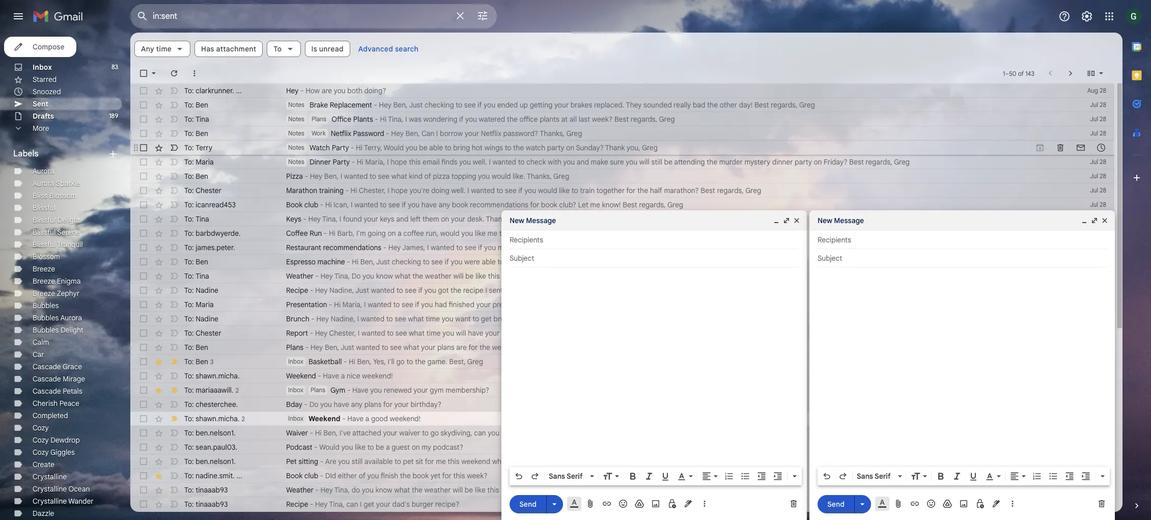 Task type: describe. For each thing, give the bounding box(es) containing it.
create link
[[33, 460, 54, 469]]

blissful serene
[[33, 228, 80, 237]]

9 row from the top
[[130, 198, 1115, 212]]

on left the sunday?
[[566, 143, 575, 152]]

0 vertical spatial know!
[[602, 200, 621, 209]]

had
[[435, 300, 447, 309]]

espresso machine - hi ben, just checking to see if you were able to fix your espresso machine yet? best regards, greg
[[286, 257, 669, 266]]

26 row from the top
[[130, 440, 1115, 454]]

party for watch party
[[332, 143, 349, 152]]

1 horizontal spatial week?
[[592, 115, 613, 124]]

0 horizontal spatial plans
[[365, 400, 382, 409]]

30 row from the top
[[130, 497, 1115, 511]]

for up new message
[[530, 200, 540, 209]]

thanks, down espresso
[[536, 272, 561, 281]]

create
[[33, 460, 54, 469]]

to: maria for 16th 'row' from the bottom
[[184, 300, 214, 309]]

24 row from the top
[[130, 412, 1115, 426]]

1 vertical spatial i'm
[[511, 457, 520, 466]]

1 tina from the top
[[196, 115, 209, 124]]

0 vertical spatial go
[[397, 357, 405, 366]]

... for to: clarkrunner. ...
[[236, 86, 242, 95]]

24 to: from the top
[[184, 414, 194, 423]]

the right got
[[451, 286, 462, 295]]

nadine, for just
[[330, 286, 354, 295]]

to: ben 3
[[184, 357, 214, 366]]

cozy for cozy giggles
[[33, 448, 49, 457]]

are
[[325, 457, 336, 466]]

2 row from the top
[[130, 98, 1115, 112]]

the down pet
[[400, 471, 411, 480]]

8 jul 28 from the top
[[1091, 215, 1107, 223]]

be up available
[[376, 443, 384, 452]]

drafts link
[[33, 112, 54, 121]]

have down brunch - hey nadine, i wanted to see what time you want to get brunch on sunday. let me know! best regards, greg
[[468, 329, 484, 338]]

petals
[[63, 387, 82, 396]]

bulleted list ‪(⌘⇧8)‬ image
[[1049, 471, 1059, 481]]

sans serif option for redo ‪(⌘y)‬ icon
[[855, 471, 897, 481]]

delight for blissful delight
[[57, 215, 80, 225]]

1 vertical spatial weekend
[[309, 414, 341, 423]]

hi left terry,
[[356, 143, 363, 152]]

club?
[[559, 200, 577, 209]]

like down attached
[[355, 443, 366, 452]]

28 for 21th 'row' from the bottom of the page
[[1100, 229, 1107, 237]]

1 vertical spatial maria,
[[343, 300, 363, 309]]

hey for hey tina, can i get your dad's burger recipe?
[[315, 500, 328, 509]]

of right either
[[359, 471, 366, 480]]

1 horizontal spatial would
[[492, 172, 511, 181]]

1 vertical spatial recommendations
[[323, 243, 382, 252]]

of right out
[[535, 457, 542, 466]]

office plants - hi tina, i was wondering if you watered the office plants at all last week? best regards, greg
[[332, 115, 675, 124]]

notes for watch party
[[288, 144, 305, 151]]

insert link ‪(⌘k)‬ image
[[602, 499, 612, 509]]

tinaaab93 for weather
[[196, 485, 228, 495]]

2 machine from the left
[[563, 257, 591, 266]]

marathon training - hi chester, i hope you're doing well. i wanted to see if you would like to train together for the half marathon? best regards, greg
[[286, 186, 762, 195]]

together
[[597, 186, 625, 195]]

jul 28 for 30th 'row' from the bottom of the page
[[1091, 101, 1107, 109]]

8 jul from the top
[[1091, 215, 1099, 223]]

1 horizontal spatial best,
[[525, 343, 541, 352]]

cozy for cozy dewdrop
[[33, 436, 49, 445]]

2 horizontal spatial best,
[[580, 229, 596, 238]]

to: ben for espresso machine
[[184, 257, 208, 266]]

insert files using drive image
[[635, 499, 645, 509]]

jul for 12th 'row'
[[1091, 243, 1099, 251]]

cherish
[[33, 399, 58, 408]]

bubbles delight link
[[33, 326, 83, 335]]

29 for pet sitting - are you still available to pet sit for me this weekend while i'm out of town?
[[1100, 457, 1107, 465]]

blossom link
[[33, 252, 60, 261]]

31 row from the top
[[130, 511, 1115, 520]]

2 vertical spatial have
[[348, 414, 364, 423]]

like down 'weekend'
[[475, 485, 486, 495]]

have down order at the left top of page
[[518, 243, 534, 252]]

thanks, down plants
[[540, 129, 565, 138]]

jul 28 for 7th 'row' from the top
[[1091, 172, 1107, 180]]

cell for hi ben, i've attached your waiver to go skydiving, can you please sign and return?
[[1078, 428, 1115, 438]]

numbered list ‪(⌘⇧7)‬ image for bulleted list ‪(⌘⇧8)‬ icon
[[1033, 471, 1043, 481]]

1 to: from the top
[[184, 86, 194, 95]]

0 horizontal spatial book
[[413, 471, 429, 480]]

0 vertical spatial checking
[[425, 100, 454, 110]]

to: for 6th 'row' from the bottom of the page
[[184, 443, 194, 452]]

to: for 12th 'row'
[[184, 243, 194, 252]]

1 vertical spatial get
[[364, 500, 374, 509]]

20 row from the top
[[130, 355, 1115, 369]]

weekend
[[462, 457, 491, 466]]

is
[[312, 44, 317, 53]]

clarkrunner.
[[196, 86, 234, 95]]

for up good
[[383, 400, 393, 409]]

2 horizontal spatial and
[[577, 157, 589, 167]]

to: maria for sixth 'row'
[[184, 157, 214, 167]]

be left attending
[[665, 157, 673, 167]]

1 to: ben from the top
[[184, 100, 208, 110]]

is unread button
[[305, 41, 350, 57]]

to: for 21th 'row'
[[184, 371, 194, 381]]

desk.
[[467, 214, 485, 224]]

on left my
[[412, 443, 420, 452]]

28 to: from the top
[[184, 471, 194, 480]]

on left friday? on the right
[[814, 157, 822, 167]]

1 vertical spatial party
[[795, 157, 812, 167]]

to: for sixth 'row'
[[184, 157, 194, 167]]

a left good
[[366, 414, 370, 423]]

completed
[[33, 411, 68, 420]]

discard draft ‪(⌘⇧d)‬ image for indent less ‪(⌘[)‬ image
[[1097, 499, 1107, 509]]

this down 'podcast?'
[[448, 457, 460, 466]]

if down "like."
[[519, 186, 523, 195]]

finished
[[449, 300, 475, 309]]

28 for 30th 'row' from the bottom of the page
[[1100, 101, 1107, 109]]

inbox inside inbox basketball - hi ben, yes, i'll go to the game. best, greg
[[288, 358, 304, 365]]

0 horizontal spatial chester,
[[329, 329, 356, 338]]

1 horizontal spatial are
[[457, 343, 467, 352]]

brunch - hey nadine, i wanted to see what time you want to get brunch on sunday. let me know! best regards, greg
[[286, 314, 661, 323]]

jul 28 for 3rd 'row'
[[1091, 115, 1107, 123]]

plans - hey ben, just wanted to see what your plans are for the weekend. best, greg
[[286, 343, 559, 352]]

chesterchee.
[[196, 400, 238, 409]]

ben for 7th 'row' from the top
[[196, 172, 208, 181]]

1 to: tina from the top
[[184, 115, 209, 124]]

cascade grace link
[[33, 362, 82, 371]]

compose
[[33, 42, 64, 51]]

on up done
[[519, 314, 527, 323]]

for right "yet"
[[442, 471, 452, 480]]

0 vertical spatial let
[[578, 200, 589, 209]]

ended
[[498, 100, 518, 110]]

tina, for can
[[329, 500, 345, 509]]

a left guest
[[386, 443, 390, 452]]

aurora for aurora sparkle
[[33, 179, 54, 188]]

18 row from the top
[[130, 326, 1115, 340]]

9 28 from the top
[[1100, 215, 1107, 223]]

both
[[348, 86, 363, 95]]

if up weather - hey tina, do you know what the weather will be like this weekend? thanks, greg
[[445, 257, 449, 266]]

this up sent
[[488, 272, 500, 281]]

like down desk.
[[475, 229, 486, 238]]

bubbles for aurora
[[33, 313, 59, 322]]

toggle confidential mode image for insert signature icon
[[667, 499, 678, 509]]

28 for sixth 'row'
[[1100, 158, 1107, 166]]

if up 'keys - hey tina, i found your keys and left them on your desk. thanks, greg'
[[402, 200, 406, 209]]

attach files image for insert link ‪(⌘k)‬ image at bottom
[[586, 499, 596, 509]]

to: for 30th 'row' from the top
[[184, 500, 194, 509]]

hi left barb,
[[329, 229, 336, 238]]

jul 28 for 9th 'row' from the top of the page
[[1091, 201, 1107, 208]]

recipe?
[[435, 500, 460, 509]]

drafts
[[33, 112, 54, 121]]

0 vertical spatial thank
[[606, 143, 625, 152]]

5 row from the top
[[130, 141, 1115, 155]]

support image
[[1059, 10, 1071, 22]]

plants
[[353, 115, 373, 124]]

2 to: ben from the top
[[184, 129, 208, 138]]

cozy for cozy 'link'
[[33, 423, 49, 432]]

more formatting options image for the "message body" text field inside new message 'dialog'
[[790, 471, 800, 481]]

6 ben from the top
[[196, 357, 208, 366]]

presentation
[[493, 300, 534, 309]]

0 vertical spatial weekend!
[[362, 371, 393, 381]]

hi right training
[[351, 186, 357, 195]]

17 row from the top
[[130, 312, 1115, 326]]

nadine.smit.
[[196, 471, 235, 480]]

insert link ‪(⌘k)‬ image
[[910, 499, 920, 509]]

i'll
[[388, 357, 395, 366]]

0 vertical spatial weekend
[[286, 371, 316, 381]]

0 vertical spatial get
[[481, 314, 492, 323]]

the down password?
[[513, 143, 524, 152]]

28 for first 'row' from the top
[[1100, 87, 1107, 94]]

your down the message
[[541, 229, 555, 238]]

blissful delight
[[33, 215, 80, 225]]

your up guest
[[383, 428, 398, 438]]

have down the gym
[[334, 400, 349, 409]]

3 row from the top
[[130, 112, 1115, 126]]

breeze enigma
[[33, 277, 81, 286]]

by.
[[542, 329, 551, 338]]

plans for gym
[[311, 386, 326, 394]]

sign
[[525, 428, 538, 438]]

book club - did either of you finish the book yet for this week?
[[286, 471, 488, 480]]

you, for report - hey chester, i wanted to see what time you will have your report done by. thank you, greg
[[574, 329, 588, 338]]

2 horizontal spatial book
[[541, 200, 558, 209]]

this down 'weekend'
[[454, 471, 465, 480]]

have for you
[[352, 386, 369, 395]]

doing?
[[364, 86, 386, 95]]

discard draft ‪(⌘⇧d)‬ image for indent less ‪(⌘[)‬ icon
[[789, 499, 799, 509]]

27
[[1101, 243, 1107, 251]]

2 notes from the top
[[288, 115, 305, 123]]

thanks, down redo ‪(⌘y)‬ image
[[536, 485, 561, 495]]

blissful link
[[33, 203, 56, 212]]

will down want
[[456, 329, 466, 338]]

brunch
[[286, 314, 310, 323]]

order
[[508, 229, 526, 238]]

crystalline link
[[33, 472, 67, 481]]

thanks, right week.
[[552, 286, 577, 295]]

1 vertical spatial checking
[[392, 257, 421, 266]]

bold ‪(⌘b)‬ image
[[628, 471, 638, 481]]

Search mail text field
[[153, 11, 448, 21]]

to: mariaaawill. 2
[[184, 385, 239, 395]]

your up the going
[[364, 214, 378, 224]]

0 horizontal spatial able
[[429, 143, 443, 152]]

cozy dewdrop link
[[33, 436, 80, 445]]

to: chester for marathon
[[184, 186, 221, 195]]

restaurant recommendations - hey james, i wanted to see if you might have any seafood restaurant recommendations? thank you, greg
[[286, 243, 729, 252]]

cascade mirage link
[[33, 374, 85, 384]]

guest
[[392, 443, 410, 452]]

on right them
[[441, 214, 449, 224]]

cascade grace
[[33, 362, 82, 371]]

dewdrop
[[51, 436, 80, 445]]

10 row from the top
[[130, 212, 1115, 226]]

1 cell from the top
[[1078, 357, 1115, 367]]

1 bubbles from the top
[[33, 301, 59, 310]]

0 vertical spatial maria,
[[365, 157, 385, 167]]

0 vertical spatial you,
[[627, 143, 641, 152]]

clear search image
[[450, 6, 471, 26]]

28 for 3rd 'row'
[[1100, 115, 1107, 123]]

has
[[201, 44, 214, 53]]

1 vertical spatial weekend!
[[390, 414, 421, 423]]

me up the restaurant recommendations - hey james, i wanted to see if you might have any seafood restaurant recommendations? thank you, greg
[[488, 229, 498, 238]]

wondering
[[424, 115, 458, 124]]

jul for sixth 'row'
[[1091, 158, 1099, 166]]

to: for 25th 'row' from the top of the page
[[184, 428, 194, 438]]

6 row from the top
[[130, 155, 1115, 169]]

1 vertical spatial and
[[396, 214, 409, 224]]

a left nice
[[341, 371, 345, 381]]

gym - have you renewed your gym membership?
[[331, 386, 490, 395]]

blissful for blissful tranquil
[[33, 240, 56, 249]]

insert emoji ‪(⌘⇧2)‬ image for insert link ‪(⌘k)‬ image at bottom
[[618, 499, 629, 509]]

will up recipe? in the bottom left of the page
[[453, 485, 463, 495]]

this down while
[[488, 485, 499, 495]]

0 horizontal spatial well.
[[451, 186, 466, 195]]

the up recipe - hey nadine, just wanted to see if you got the recipe i sent you last week. thanks, greg
[[413, 272, 423, 281]]

1 vertical spatial blossom
[[33, 252, 60, 261]]

on right the going
[[388, 229, 396, 238]]

1 netflix from the left
[[331, 129, 351, 138]]

undo ‪(⌘z)‬ image for redo ‪(⌘y)‬ icon
[[822, 471, 832, 481]]

yet
[[431, 471, 441, 480]]

inbox up "bday"
[[288, 386, 304, 394]]

20 to: from the top
[[184, 357, 194, 366]]

0 vertical spatial would
[[384, 143, 404, 152]]

your up at
[[555, 100, 569, 110]]

you're
[[410, 186, 430, 195]]

recipients
[[510, 235, 544, 245]]

28 row from the top
[[130, 469, 1115, 483]]

wings
[[485, 143, 503, 152]]

be down can
[[419, 143, 428, 152]]

to: for fifth 'row' from the bottom
[[184, 457, 194, 466]]

1 horizontal spatial book
[[452, 200, 468, 209]]

1 vertical spatial do
[[310, 400, 319, 409]]

bubbles link
[[33, 301, 59, 310]]

this up kind
[[409, 157, 421, 167]]

15 row from the top
[[130, 283, 1115, 297]]

to: for 21th 'row' from the bottom of the page
[[184, 229, 194, 238]]

older image
[[1066, 68, 1076, 78]]

blissful for blissful serene
[[33, 228, 56, 237]]

11 row from the top
[[130, 226, 1115, 240]]

shawn.micha. for to: shawn.micha. 2
[[196, 414, 240, 423]]

waiver
[[286, 428, 308, 438]]

password?
[[504, 129, 539, 138]]

weather for weather - hey tina, do you know what the weather will be like this weekend? thanks, greg
[[286, 485, 314, 495]]

cascade for cascade grace
[[33, 362, 61, 371]]

27 row from the top
[[130, 454, 1115, 469]]

if down weather - hey tina, do you know what the weather will be like this weekend? thanks, greg
[[419, 286, 423, 295]]

22 row from the top
[[130, 383, 1115, 397]]

2 vertical spatial any
[[351, 400, 363, 409]]

coffee
[[286, 229, 308, 238]]

1 vertical spatial hope
[[391, 186, 408, 195]]

to: for 9th 'row' from the top of the page
[[184, 200, 194, 209]]

23 row from the top
[[130, 397, 1115, 412]]

message
[[526, 216, 556, 225]]

search mail image
[[133, 7, 152, 25]]

hi right presentation
[[334, 300, 341, 309]]

if up netflix password - hey ben, can i borrow your netflix password? thanks, greg
[[460, 115, 464, 124]]

sent
[[489, 286, 503, 295]]

sans serif option for redo ‪(⌘y)‬ image
[[547, 471, 588, 481]]

0 horizontal spatial can
[[347, 500, 358, 509]]

143
[[1026, 70, 1035, 77]]

labels navigation
[[0, 33, 130, 520]]

0 vertical spatial hope
[[391, 157, 407, 167]]

sparkle
[[56, 179, 80, 188]]

1 crystalline from the top
[[33, 472, 67, 481]]

25 row from the top
[[130, 426, 1115, 440]]

sounded
[[644, 100, 672, 110]]

0 vertical spatial still
[[652, 157, 663, 167]]

hey - how are you both doing?
[[286, 86, 386, 95]]

1 horizontal spatial able
[[482, 257, 496, 266]]

0 vertical spatial well.
[[473, 157, 487, 167]]

1 horizontal spatial and
[[540, 428, 552, 438]]

me up "yet"
[[436, 457, 446, 466]]

bubbles delight
[[33, 326, 83, 335]]

to: ben for pizza
[[184, 172, 208, 181]]

enigma
[[57, 277, 81, 286]]

1 vertical spatial week?
[[467, 471, 488, 480]]

really
[[674, 100, 691, 110]]

hi up nice
[[349, 357, 356, 366]]

1 horizontal spatial recommendations
[[470, 200, 529, 209]]

your up the coffee run - hi barb, i'm going on a coffee run, would you like me to order you your usual? best, greg
[[451, 214, 466, 224]]

ben for 28th 'row' from the bottom
[[196, 129, 208, 138]]

1 vertical spatial any
[[535, 243, 547, 252]]

a left coffee
[[398, 229, 402, 238]]

28 for 9th 'row' from the top of the page
[[1100, 201, 1107, 208]]

skydiving,
[[441, 428, 473, 438]]

for right together
[[627, 186, 636, 195]]

0 horizontal spatial would
[[320, 443, 340, 452]]

aug 28
[[1088, 87, 1107, 94]]

more image
[[189, 68, 200, 78]]

keys - hey tina, i found your keys and left them on your desk. thanks, greg
[[286, 214, 529, 224]]

bliss blossom link
[[33, 191, 77, 200]]

13 row from the top
[[130, 255, 1115, 269]]

to: james.peter.
[[184, 243, 235, 252]]

tina for weather
[[196, 272, 209, 281]]

12 row from the top
[[130, 240, 1115, 255]]

ben.nelson1. for waiver - hi ben, i've attached your waiver to go skydiving, can you please sign and return?
[[196, 428, 236, 438]]

have for a
[[323, 371, 339, 381]]

half
[[650, 186, 663, 195]]

2 for shawn.micha.
[[242, 415, 245, 423]]

restaurant
[[286, 243, 321, 252]]

hi left ican, on the left top of page
[[325, 200, 332, 209]]

completed link
[[33, 411, 68, 420]]

like down espresso machine - hi ben, just checking to see if you were able to fix your espresso machine yet? best regards, greg
[[476, 272, 486, 281]]

thanks, down check
[[527, 172, 552, 181]]

the down plans - hey ben, just wanted to see what your plans are for the weekend. best, greg
[[415, 357, 426, 366]]

your left dad's
[[376, 500, 391, 509]]

refresh image
[[169, 68, 179, 78]]

the right bad
[[708, 100, 718, 110]]

hi right the waiver
[[315, 428, 322, 438]]

inbox inside labels navigation
[[33, 63, 52, 72]]

toggle split pane mode image
[[1087, 68, 1097, 78]]

underline ‪(⌘u)‬ image
[[661, 472, 671, 482]]

recipe for recipe - hey nadine, just wanted to see if you got the recipe i sent you last week. thanks, greg
[[286, 286, 308, 295]]

8 row from the top
[[130, 183, 1115, 198]]

4 jun 29 from the top
[[1089, 500, 1107, 508]]

jul for 9th 'row' from the top of the page
[[1091, 201, 1099, 208]]

underline ‪(⌘u)‬ image
[[969, 472, 979, 482]]

what for will
[[409, 329, 425, 338]]

0 horizontal spatial party
[[547, 143, 565, 152]]

0 vertical spatial plans
[[438, 343, 455, 352]]

italic ‪(⌘i)‬ image
[[644, 471, 655, 481]]

0 vertical spatial chester,
[[359, 186, 386, 195]]

to: tinaaab93 for weather
[[184, 485, 228, 495]]

serene
[[57, 228, 80, 237]]

the left weekend.
[[480, 343, 491, 352]]

bulleted list ‪(⌘⇧8)‬ image
[[741, 471, 751, 481]]

the left murder
[[707, 157, 718, 167]]

be down 'weekend'
[[465, 485, 473, 495]]

hi right plants
[[380, 115, 387, 124]]

the left half
[[638, 186, 649, 195]]

0 horizontal spatial i'm
[[357, 229, 366, 238]]

gmail image
[[33, 6, 88, 26]]

nadine for recipe
[[196, 286, 219, 295]]

if up espresso machine - hi ben, just checking to see if you were able to fix your espresso machine yet? best regards, greg
[[478, 243, 483, 252]]

2 for mariaaawill.
[[236, 386, 239, 394]]

espresso
[[286, 257, 316, 266]]

0 vertical spatial do
[[352, 272, 361, 281]]

your down renewed
[[395, 400, 409, 409]]

for down brunch - hey nadine, i wanted to see what time you want to get brunch on sunday. let me know! best regards, greg
[[469, 343, 478, 352]]

of right 50
[[1019, 70, 1024, 77]]

insert files using drive image
[[943, 499, 953, 509]]

1 vertical spatial would
[[538, 186, 558, 195]]

james,
[[402, 243, 426, 252]]

28 for eighth 'row' from the top
[[1100, 186, 1107, 194]]

sans for sans serif option inside the new message 'dialog'
[[549, 472, 565, 481]]

bday
[[286, 400, 303, 409]]

tina, left was
[[388, 115, 404, 124]]

send for send button within the new message 'dialog'
[[520, 499, 537, 509]]

time for report
[[427, 329, 441, 338]]

of right kind
[[425, 172, 431, 181]]

hi down password
[[357, 157, 364, 167]]

indent less ‪(⌘[)‬ image
[[1065, 471, 1075, 481]]

advanced search
[[359, 44, 419, 53]]

aug
[[1088, 87, 1099, 94]]

run,
[[426, 229, 439, 238]]

attending
[[675, 157, 705, 167]]

hi down barb,
[[352, 257, 359, 266]]

19 row from the top
[[130, 340, 1115, 355]]

your up birthday?
[[414, 386, 428, 395]]

0 horizontal spatial best,
[[449, 357, 466, 366]]

4 jun from the top
[[1089, 500, 1099, 508]]



Task type: vqa. For each thing, say whether or not it's contained in the screenshot.


Task type: locate. For each thing, give the bounding box(es) containing it.
toggle confidential mode image
[[667, 499, 678, 509], [976, 499, 986, 509]]

party
[[332, 143, 349, 152], [333, 157, 350, 167]]

2 cell from the top
[[1078, 428, 1115, 438]]

0 vertical spatial are
[[322, 86, 332, 95]]

3 29 from the top
[[1100, 486, 1107, 494]]

weekend? for hey tina, do you know what the weather will be like this weekend? thanks, greg
[[502, 272, 535, 281]]

recipe - hey tina, can i get your dad's burger recipe?
[[286, 500, 460, 509]]

book down sit
[[413, 471, 429, 480]]

time
[[156, 44, 172, 53], [426, 314, 440, 323], [427, 329, 441, 338]]

gym
[[430, 386, 444, 395]]

sans serif option right redo ‪(⌘y)‬ icon
[[855, 471, 897, 481]]

ben up the terry
[[196, 129, 208, 138]]

calm link
[[33, 338, 49, 347]]

to: ben.nelson1. for waiver
[[184, 428, 236, 438]]

0 vertical spatial weekend?
[[502, 272, 535, 281]]

cascade for cascade mirage
[[33, 374, 61, 384]]

tab list
[[1123, 33, 1152, 483]]

undo ‪(⌘z)‬ image
[[514, 471, 524, 481], [822, 471, 832, 481]]

2 club from the top
[[305, 471, 318, 480]]

dazzle link
[[33, 509, 54, 518]]

... for to: nadine.smit. ...
[[237, 471, 242, 480]]

0 vertical spatial ...
[[236, 86, 242, 95]]

2 book from the top
[[286, 471, 303, 480]]

25 to: from the top
[[184, 428, 194, 438]]

bliss
[[33, 191, 47, 200]]

Message Body text field
[[510, 273, 799, 464], [818, 273, 1107, 464]]

sit
[[416, 457, 423, 466]]

me right sunday.
[[568, 314, 578, 323]]

0 horizontal spatial are
[[322, 86, 332, 95]]

21 to: from the top
[[184, 371, 194, 381]]

giggles
[[50, 448, 75, 457]]

2 ben.nelson1. from the top
[[196, 457, 236, 466]]

toggle confidential mode image left insert signature image
[[976, 499, 986, 509]]

send down redo ‪(⌘y)‬ image
[[520, 499, 537, 509]]

attach files image
[[586, 499, 596, 509], [894, 499, 904, 509]]

to: nadine for recipe
[[184, 286, 219, 295]]

can right skydiving,
[[474, 428, 486, 438]]

sean.paul03.
[[196, 443, 237, 452]]

message body text field inside new message 'dialog'
[[510, 273, 799, 464]]

1 formatting options toolbar from the left
[[510, 467, 802, 485]]

send button inside new message 'dialog'
[[510, 495, 547, 513]]

club
[[305, 200, 318, 209], [305, 471, 318, 480]]

26 to: from the top
[[184, 443, 194, 452]]

work
[[312, 129, 326, 137]]

1 insert photo image from the left
[[651, 499, 661, 509]]

would down with
[[538, 186, 558, 195]]

chester, up basketball
[[329, 329, 356, 338]]

get left brunch
[[481, 314, 492, 323]]

ben for 13th 'row' from the top of the page
[[196, 257, 208, 266]]

blissful down "blissful delight"
[[33, 228, 56, 237]]

1 horizontal spatial insert photo image
[[959, 499, 969, 509]]

will right sure
[[640, 157, 650, 167]]

1 vertical spatial cozy
[[33, 436, 49, 445]]

last right all
[[579, 115, 590, 124]]

2 blissful from the top
[[33, 215, 56, 225]]

1 notes from the top
[[288, 101, 305, 109]]

me down the train
[[591, 200, 601, 209]]

your
[[555, 100, 569, 110], [465, 129, 479, 138], [364, 214, 378, 224], [451, 214, 466, 224], [541, 229, 555, 238], [516, 257, 530, 266], [477, 300, 491, 309], [485, 329, 500, 338], [421, 343, 436, 352], [414, 386, 428, 395], [395, 400, 409, 409], [383, 428, 398, 438], [376, 500, 391, 509]]

0 horizontal spatial undo ‪(⌘z)‬ image
[[514, 471, 524, 481]]

0 horizontal spatial insert photo image
[[651, 499, 661, 509]]

thank for by.
[[553, 329, 572, 338]]

nadine, for i
[[331, 314, 355, 323]]

tina down to: james.peter.
[[196, 272, 209, 281]]

0 horizontal spatial netflix
[[331, 129, 351, 138]]

cell
[[1078, 357, 1115, 367], [1078, 428, 1115, 438], [1078, 442, 1115, 452]]

1 chester from the top
[[196, 186, 221, 195]]

indent more ‪(⌘])‬ image inside new message 'dialog'
[[773, 471, 783, 481]]

1 horizontal spatial discard draft ‪(⌘⇧d)‬ image
[[1097, 499, 1107, 509]]

tina up the terry
[[196, 115, 209, 124]]

weekend - have a nice weekend!
[[286, 371, 393, 381]]

29 to: from the top
[[184, 485, 194, 495]]

3 notes from the top
[[288, 129, 305, 137]]

pizza
[[433, 172, 450, 181]]

weekend! down yes,
[[362, 371, 393, 381]]

message body text field for italic ‪(⌘i)‬ icon
[[510, 273, 799, 464]]

tranquil
[[57, 240, 83, 249]]

0 vertical spatial i'm
[[357, 229, 366, 238]]

breeze down blossom link
[[33, 264, 55, 274]]

to: ben up to: ben 3
[[184, 343, 208, 352]]

jul for 7th 'row' from the top
[[1091, 172, 1099, 180]]

insert photo image for toggle confidential mode icon associated with insert signature image
[[959, 499, 969, 509]]

to: for 3rd 'row'
[[184, 115, 194, 124]]

1 vertical spatial thank
[[676, 243, 696, 252]]

be down were
[[466, 272, 474, 281]]

2 message body text field from the left
[[818, 273, 1107, 464]]

0 vertical spatial best,
[[580, 229, 596, 238]]

notes for dinner party
[[288, 158, 305, 166]]

jun 29 for pet sitting - are you still available to pet sit for me this weekend while i'm out of town?
[[1089, 457, 1107, 465]]

1 vertical spatial able
[[482, 257, 496, 266]]

notes left work
[[288, 129, 305, 137]]

notes up pizza
[[288, 158, 305, 166]]

sans serif inside new message 'dialog'
[[549, 472, 583, 481]]

1 vertical spatial plans
[[286, 343, 304, 352]]

peace
[[59, 399, 79, 408]]

usual?
[[557, 229, 578, 238]]

... right clarkrunner.
[[236, 86, 242, 95]]

formatting options toolbar up insert files using drive icon
[[510, 467, 802, 485]]

well.
[[473, 157, 487, 167], [451, 186, 466, 195]]

0 horizontal spatial would
[[441, 229, 460, 238]]

insert signature image
[[992, 499, 1002, 509]]

last for week?
[[579, 115, 590, 124]]

send inside new message 'dialog'
[[520, 499, 537, 509]]

any up inbox weekend - have a good weekend!
[[351, 400, 363, 409]]

0 vertical spatial to: chester
[[184, 186, 221, 195]]

4 notes from the top
[[288, 144, 305, 151]]

will up recipe
[[454, 272, 464, 281]]

5 ben from the top
[[196, 343, 208, 352]]

numbered list ‪(⌘⇧7)‬ image for bulleted list ‪(⌘⇧8)‬ image
[[724, 471, 735, 481]]

pizza
[[286, 172, 303, 181]]

sans serif option
[[547, 471, 588, 481], [855, 471, 897, 481]]

cascade for cascade petals
[[33, 387, 61, 396]]

week? down replaced.
[[592, 115, 613, 124]]

1 shawn.micha. from the top
[[196, 371, 240, 381]]

advanced search options image
[[473, 6, 493, 26]]

replaced.
[[594, 100, 625, 110]]

notes inside notes brake replacement - hey ben, just checking to see if you ended up getting your brakes replaced. they sounded really bad the other day! best regards, greg
[[288, 101, 305, 109]]

bold ‪(⌘b)‬ image
[[936, 471, 946, 481]]

2 send button from the left
[[818, 495, 855, 513]]

3 tina from the top
[[196, 272, 209, 281]]

inbox inside inbox weekend - have a good weekend!
[[288, 415, 304, 422]]

1 horizontal spatial you,
[[627, 143, 641, 152]]

hey for hey tina, do you know what the weather will be like this weekend? thanks, greg
[[321, 485, 333, 495]]

bubbles aurora
[[33, 313, 82, 322]]

7 row from the top
[[130, 169, 1115, 183]]

time for brunch
[[426, 314, 440, 323]]

tina,
[[388, 115, 404, 124], [322, 214, 338, 224], [335, 272, 350, 281], [335, 485, 350, 495], [329, 500, 345, 509]]

indent more ‪(⌘])‬ image
[[773, 471, 783, 481], [1081, 471, 1092, 481]]

more button
[[0, 122, 122, 134]]

club for hi
[[305, 200, 318, 209]]

2 more formatting options image from the left
[[1098, 471, 1108, 481]]

chester,
[[359, 186, 386, 195], [329, 329, 356, 338]]

1 horizontal spatial sans serif
[[857, 472, 891, 481]]

1 horizontal spatial go
[[431, 428, 439, 438]]

2 insert emoji ‪(⌘⇧2)‬ image from the left
[[927, 499, 937, 509]]

cozy down completed
[[33, 423, 49, 432]]

indent more ‪(⌘])‬ image for indent less ‪(⌘[)‬ icon
[[773, 471, 783, 481]]

0 horizontal spatial know!
[[580, 314, 598, 323]]

blossom
[[49, 191, 77, 200], [33, 252, 60, 261]]

let right sunday.
[[556, 314, 566, 323]]

jul 28
[[1091, 101, 1107, 109], [1091, 115, 1107, 123], [1091, 129, 1107, 137], [1091, 158, 1107, 166], [1091, 172, 1107, 180], [1091, 186, 1107, 194], [1091, 201, 1107, 208], [1091, 215, 1107, 223], [1091, 229, 1107, 237]]

a
[[398, 229, 402, 238], [341, 371, 345, 381], [366, 414, 370, 423], [386, 443, 390, 452]]

discard draft ‪(⌘⇧d)‬ image
[[789, 499, 799, 509], [1097, 499, 1107, 509]]

aurora sparkle link
[[33, 179, 80, 188]]

podcast?
[[433, 443, 464, 452]]

2 horizontal spatial would
[[538, 186, 558, 195]]

2 to: tinaaab93 from the top
[[184, 500, 228, 509]]

to: maria
[[184, 157, 214, 167], [184, 300, 214, 309]]

3 to: tina from the top
[[184, 272, 209, 281]]

main content
[[130, 33, 1123, 520]]

ben.nelson1. for pet sitting - are you still available to pet sit for me this weekend while i'm out of town?
[[196, 457, 236, 466]]

0 horizontal spatial sans
[[549, 472, 565, 481]]

have up them
[[422, 200, 437, 209]]

sent link
[[33, 99, 48, 109]]

1 vertical spatial to: ben.nelson1.
[[184, 457, 236, 466]]

2 inside to: mariaaawill. 2
[[236, 386, 239, 394]]

row
[[130, 84, 1115, 98], [130, 98, 1115, 112], [130, 112, 1115, 126], [130, 126, 1115, 141], [130, 141, 1115, 155], [130, 155, 1115, 169], [130, 169, 1115, 183], [130, 183, 1115, 198], [130, 198, 1115, 212], [130, 212, 1115, 226], [130, 226, 1115, 240], [130, 240, 1115, 255], [130, 255, 1115, 269], [130, 269, 1115, 283], [130, 283, 1115, 297], [130, 297, 1115, 312], [130, 312, 1115, 326], [130, 326, 1115, 340], [130, 340, 1115, 355], [130, 355, 1115, 369], [130, 369, 1115, 383], [130, 383, 1115, 397], [130, 397, 1115, 412], [130, 412, 1115, 426], [130, 426, 1115, 440], [130, 440, 1115, 454], [130, 454, 1115, 469], [130, 469, 1115, 483], [130, 483, 1115, 497], [130, 497, 1115, 511], [130, 511, 1115, 520]]

1 horizontal spatial i'm
[[511, 457, 520, 466]]

1 vertical spatial to: maria
[[184, 300, 214, 309]]

2 maria from the top
[[196, 300, 214, 309]]

know! down together
[[602, 200, 621, 209]]

2 to: maria from the top
[[184, 300, 214, 309]]

send button for redo ‪(⌘y)‬ icon
[[818, 495, 855, 513]]

notes inside notes watch party - hi terry, would you be able to bring hot wings to the watch party on sunday? thank you, greg
[[288, 144, 305, 151]]

to: for 17th 'row' from the top of the page
[[184, 314, 194, 323]]

plans down report - hey chester, i wanted to see what time you will have your report done by. thank you, greg
[[438, 343, 455, 352]]

your up game.
[[421, 343, 436, 352]]

brakes
[[571, 100, 593, 110]]

new message dialog
[[502, 210, 807, 520]]

know down 'book club - did either of you finish the book yet for this week?'
[[376, 485, 393, 495]]

serif for redo ‪(⌘y)‬ image
[[567, 472, 583, 481]]

to: chester for report
[[184, 329, 221, 338]]

1 vertical spatial time
[[426, 314, 440, 323]]

waiver
[[400, 428, 420, 438]]

the down "ended"
[[507, 115, 518, 124]]

jun for are you still available to pet sit for me this weekend while i'm out of town?
[[1089, 457, 1099, 465]]

indent less ‪(⌘[)‬ image
[[757, 471, 767, 481]]

machine
[[318, 257, 345, 266], [563, 257, 591, 266]]

main menu image
[[12, 10, 24, 22]]

2 crystalline from the top
[[33, 484, 67, 494]]

1 attach files image from the left
[[586, 499, 596, 509]]

insert signature image
[[684, 499, 694, 509]]

go up my
[[431, 428, 439, 438]]

any down the doing
[[439, 200, 450, 209]]

what for want
[[408, 314, 424, 323]]

send inside dialog
[[828, 499, 845, 509]]

1 vertical spatial tina
[[196, 214, 209, 224]]

birthday?
[[411, 400, 442, 409]]

barb,
[[337, 229, 355, 238]]

2 vertical spatial and
[[540, 428, 552, 438]]

discard draft ‪(⌘⇧d)‬ image inside new message 'dialog'
[[789, 499, 799, 509]]

know! right sunday.
[[580, 314, 598, 323]]

10 to: from the top
[[184, 214, 194, 224]]

dialog
[[810, 210, 1116, 520]]

1 vertical spatial shawn.micha.
[[196, 414, 240, 423]]

1 machine from the left
[[318, 257, 345, 266]]

the up burger
[[412, 485, 423, 495]]

4 29 from the top
[[1100, 500, 1107, 508]]

checking
[[425, 100, 454, 110], [392, 257, 421, 266]]

attach files image inside new message 'dialog'
[[586, 499, 596, 509]]

3 ben from the top
[[196, 172, 208, 181]]

2 sans serif option from the left
[[855, 471, 897, 481]]

7 jul 28 from the top
[[1091, 201, 1107, 208]]

2 insert photo image from the left
[[959, 499, 969, 509]]

1 numbered list ‪(⌘⇧7)‬ image from the left
[[724, 471, 735, 481]]

any
[[439, 200, 450, 209], [535, 243, 547, 252], [351, 400, 363, 409]]

2 to: nadine from the top
[[184, 314, 219, 323]]

1 vertical spatial to: nadine
[[184, 314, 219, 323]]

week?
[[592, 115, 613, 124], [467, 471, 488, 480]]

recipe
[[286, 286, 308, 295], [286, 500, 308, 509]]

5 jul 28 from the top
[[1091, 172, 1107, 180]]

1
[[1004, 70, 1006, 77]]

2 weather from the top
[[286, 485, 314, 495]]

22 to: from the top
[[184, 385, 194, 395]]

formatting options toolbar inside new message 'dialog'
[[510, 467, 802, 485]]

4 blissful from the top
[[33, 240, 56, 249]]

cell for would you like to be a guest on my podcast?
[[1078, 442, 1115, 452]]

3 to: from the top
[[184, 115, 194, 124]]

ben for 13th 'row' from the bottom
[[196, 343, 208, 352]]

redo ‪(⌘y)‬ image
[[530, 471, 540, 481]]

28 for 28th 'row' from the bottom
[[1100, 129, 1107, 137]]

maria for sixth 'row'
[[196, 157, 214, 167]]

formatting options toolbar
[[510, 467, 802, 485], [818, 467, 1111, 485]]

6 28 from the top
[[1100, 172, 1107, 180]]

1 horizontal spatial do
[[352, 272, 361, 281]]

found
[[343, 214, 362, 224]]

1 horizontal spatial send button
[[818, 495, 855, 513]]

indent more ‪(⌘])‬ image inside dialog
[[1081, 471, 1092, 481]]

0 horizontal spatial go
[[397, 357, 405, 366]]

regards,
[[771, 100, 798, 110], [631, 115, 658, 124], [866, 157, 893, 167], [717, 186, 744, 195], [639, 200, 666, 209], [625, 257, 651, 266], [566, 300, 592, 309], [617, 314, 643, 323]]

2 vertical spatial thank
[[553, 329, 572, 338]]

minimize image
[[773, 216, 781, 225]]

hey for hey nadine, i wanted to see what time you want to get brunch on sunday. let me know! best regards, greg
[[317, 314, 329, 323]]

of
[[1019, 70, 1024, 77], [425, 172, 431, 181], [535, 457, 542, 466], [359, 471, 366, 480]]

terry
[[196, 143, 213, 152]]

2 to: tina from the top
[[184, 214, 209, 224]]

more
[[33, 124, 49, 133]]

2 vertical spatial would
[[441, 229, 460, 238]]

still
[[652, 157, 663, 167], [352, 457, 363, 466]]

dialog containing sans serif
[[810, 210, 1116, 520]]

2 recipe from the top
[[286, 500, 308, 509]]

toolbar
[[1031, 143, 1112, 153]]

notes for brake replacement
[[288, 101, 305, 109]]

0 vertical spatial to: nadine
[[184, 286, 219, 295]]

report
[[502, 329, 522, 338]]

1 vertical spatial last
[[519, 286, 530, 295]]

1 horizontal spatial can
[[474, 428, 486, 438]]

shawn.micha. down chesterchee.
[[196, 414, 240, 423]]

4 ben from the top
[[196, 257, 208, 266]]

insert photo image for toggle confidential mode icon related to insert signature icon
[[651, 499, 661, 509]]

4 28 from the top
[[1100, 129, 1107, 137]]

2 vertical spatial breeze
[[33, 289, 55, 298]]

1 row from the top
[[130, 84, 1115, 98]]

1 recipe from the top
[[286, 286, 308, 295]]

thanks, down book club - hi ican, i wanted to see if you have any book recommendations for book club? let me know! best regards, greg
[[486, 214, 511, 224]]

recipe - hey nadine, just wanted to see if you got the recipe i sent you last week. thanks, greg
[[286, 286, 595, 295]]

netflix down the watered
[[481, 129, 502, 138]]

to: tina for keys
[[184, 214, 209, 224]]

weather for weather - hey tina, do you know what the weather will be like this weekend? thanks, greg
[[286, 272, 314, 281]]

2 vertical spatial you,
[[574, 329, 588, 338]]

5 jul from the top
[[1091, 172, 1099, 180]]

sans serif down town?
[[549, 472, 583, 481]]

tinaaab93 for recipe
[[196, 500, 228, 509]]

0 vertical spatial cascade
[[33, 362, 61, 371]]

1 horizontal spatial sans serif option
[[855, 471, 897, 481]]

1 horizontal spatial any
[[439, 200, 450, 209]]

like up club?
[[559, 186, 570, 195]]

labels heading
[[13, 149, 108, 159]]

8 28 from the top
[[1100, 201, 1107, 208]]

1 insert emoji ‪(⌘⇧2)‬ image from the left
[[618, 499, 629, 509]]

inbox weekend - have a good weekend!
[[288, 414, 421, 423]]

hey for hey chester, i wanted to see what time you will have your report done by. thank you, greg
[[315, 329, 328, 338]]

sans serif for redo ‪(⌘y)‬ image
[[549, 472, 583, 481]]

0 horizontal spatial more formatting options image
[[790, 471, 800, 481]]

delight for bubbles delight
[[61, 326, 83, 335]]

1 horizontal spatial more send options image
[[858, 499, 868, 509]]

formatting options toolbar inside dialog
[[818, 467, 1111, 485]]

going
[[368, 229, 386, 238]]

4 row from the top
[[130, 126, 1115, 141]]

last for week.
[[519, 286, 530, 295]]

jul for 30th 'row' from the bottom of the page
[[1091, 101, 1099, 109]]

go right i'll
[[397, 357, 405, 366]]

2 chester from the top
[[196, 329, 221, 338]]

2 tina from the top
[[196, 214, 209, 224]]

message body text field for italic ‪(⌘i)‬ image
[[818, 273, 1107, 464]]

1 horizontal spatial party
[[795, 157, 812, 167]]

2 vertical spatial tina
[[196, 272, 209, 281]]

1 horizontal spatial attach files image
[[894, 499, 904, 509]]

yes,
[[373, 357, 386, 366]]

9 jul 28 from the top
[[1091, 229, 1107, 237]]

0 vertical spatial maria
[[196, 157, 214, 167]]

aurora for aurora 'link'
[[33, 167, 54, 176]]

0 horizontal spatial thank
[[553, 329, 572, 338]]

1 vertical spatial cell
[[1078, 428, 1115, 438]]

weather for do
[[425, 272, 452, 281]]

2 vertical spatial cascade
[[33, 387, 61, 396]]

hey for hey tina, do you know what the weather will be like this weekend? thanks, greg
[[321, 272, 333, 281]]

tina, down ican, on the left top of page
[[322, 214, 338, 224]]

if up the watered
[[478, 100, 482, 110]]

0 horizontal spatial formatting options toolbar
[[510, 467, 802, 485]]

jul for 21th 'row' from the bottom of the page
[[1091, 229, 1099, 237]]

4 jul from the top
[[1091, 158, 1099, 166]]

3 to: ben from the top
[[184, 172, 208, 181]]

hi
[[380, 115, 387, 124], [356, 143, 363, 152], [357, 157, 364, 167], [351, 186, 357, 195], [325, 200, 332, 209], [329, 229, 336, 238], [352, 257, 359, 266], [334, 300, 341, 309], [349, 357, 356, 366], [315, 428, 322, 438]]

to: for third 'row' from the bottom
[[184, 485, 194, 495]]

labels
[[13, 149, 39, 159]]

breeze for breeze enigma
[[33, 277, 55, 286]]

ben down the terry
[[196, 172, 208, 181]]

was
[[409, 115, 422, 124]]

undo ‪(⌘z)‬ image left redo ‪(⌘y)‬ image
[[514, 471, 524, 481]]

do right "bday"
[[310, 400, 319, 409]]

numbered list ‪(⌘⇧7)‬ image
[[724, 471, 735, 481], [1033, 471, 1043, 481]]

nadine up 3
[[196, 314, 219, 323]]

to: chester up to: ben 3
[[184, 329, 221, 338]]

insert emoji ‪(⌘⇧2)‬ image
[[618, 499, 629, 509], [927, 499, 937, 509]]

netflix password - hey ben, can i borrow your netflix password? thanks, greg
[[331, 129, 583, 138]]

chester, up keys
[[359, 186, 386, 195]]

0 horizontal spatial sans serif
[[549, 472, 583, 481]]

chester up to: icanread453
[[196, 186, 221, 195]]

16 to: from the top
[[184, 300, 194, 309]]

thu, jul 27, 2023, 5:25 pm element
[[1091, 257, 1107, 267]]

2 send from the left
[[828, 499, 845, 509]]

1 vertical spatial best,
[[525, 343, 541, 352]]

know!
[[602, 200, 621, 209], [580, 314, 598, 323]]

insert photo image
[[651, 499, 661, 509], [959, 499, 969, 509]]

tina
[[196, 115, 209, 124], [196, 214, 209, 224], [196, 272, 209, 281]]

1 vertical spatial 2
[[242, 415, 245, 423]]

insert emoji ‪(⌘⇧2)‬ image for insert link ‪(⌘k)‬ icon
[[927, 499, 937, 509]]

sans serif option inside new message 'dialog'
[[547, 471, 588, 481]]

ben for 30th 'row' from the bottom of the page
[[196, 100, 208, 110]]

serif right redo ‪(⌘y)‬ icon
[[875, 472, 891, 481]]

if left had
[[415, 300, 420, 309]]

would up are
[[320, 443, 340, 452]]

watered
[[479, 115, 505, 124]]

and
[[577, 157, 589, 167], [396, 214, 409, 224], [540, 428, 552, 438]]

1 breeze from the top
[[33, 264, 55, 274]]

2 cozy from the top
[[33, 436, 49, 445]]

redo ‪(⌘y)‬ image
[[838, 471, 849, 481]]

more options image
[[1010, 499, 1016, 509]]

time down had
[[426, 314, 440, 323]]

party for dinner party
[[333, 157, 350, 167]]

send for send button related to redo ‪(⌘y)‬ icon
[[828, 499, 845, 509]]

insert photo image inside new message 'dialog'
[[651, 499, 661, 509]]

2 to: ben.nelson1. from the top
[[184, 457, 236, 466]]

serif right redo ‪(⌘y)‬ image
[[567, 472, 583, 481]]

1 vertical spatial book
[[286, 471, 303, 480]]

book for book club - hi ican, i wanted to see if you have any book recommendations for book club? let me know! best regards, greg
[[286, 200, 303, 209]]

to: tina up to: terry
[[184, 115, 209, 124]]

maria
[[196, 157, 214, 167], [196, 300, 214, 309]]

0 vertical spatial aurora
[[33, 167, 54, 176]]

0 vertical spatial able
[[429, 143, 443, 152]]

aurora sparkle
[[33, 179, 80, 188]]

message body text field inside dialog
[[818, 273, 1107, 464]]

to: for 10th 'row' from the top of the page
[[184, 214, 194, 224]]

plans down brake
[[312, 115, 327, 123]]

plans
[[312, 115, 327, 123], [286, 343, 304, 352], [311, 386, 326, 394]]

2 inside to: shawn.micha. 2
[[242, 415, 245, 423]]

0 horizontal spatial let
[[556, 314, 566, 323]]

1 horizontal spatial know!
[[602, 200, 621, 209]]

1 cozy from the top
[[33, 423, 49, 432]]

0 horizontal spatial any
[[351, 400, 363, 409]]

2 cascade from the top
[[33, 374, 61, 384]]

jul 28 for 21th 'row' from the bottom of the page
[[1091, 229, 1107, 237]]

1 vertical spatial recipe
[[286, 500, 308, 509]]

main content containing any time
[[130, 33, 1123, 520]]

bubbles aurora link
[[33, 313, 82, 322]]

blissful up blossom link
[[33, 240, 56, 249]]

2 numbered list ‪(⌘⇧7)‬ image from the left
[[1033, 471, 1043, 481]]

to: for 16th 'row' from the bottom
[[184, 300, 194, 309]]

2 jun 29 from the top
[[1089, 472, 1107, 479]]

0 vertical spatial to: tina
[[184, 115, 209, 124]]

2 netflix from the left
[[481, 129, 502, 138]]

keys
[[286, 214, 302, 224]]

1 vertical spatial ...
[[237, 471, 242, 480]]

0 vertical spatial can
[[474, 428, 486, 438]]

recipe for recipe - hey tina, can i get your dad's burger recipe?
[[286, 500, 308, 509]]

2 jul from the top
[[1091, 115, 1099, 123]]

2 vertical spatial cell
[[1078, 442, 1115, 452]]

1 vertical spatial have
[[352, 386, 369, 395]]

your down brunch
[[485, 329, 500, 338]]

2 toggle confidential mode image from the left
[[976, 499, 986, 509]]

1 vertical spatial plans
[[365, 400, 382, 409]]

ocean
[[69, 484, 90, 494]]

2 discard draft ‪(⌘⇧d)‬ image from the left
[[1097, 499, 1107, 509]]

to: nadine for brunch
[[184, 314, 219, 323]]

4 to: from the top
[[184, 129, 194, 138]]

i
[[405, 115, 407, 124], [436, 129, 438, 138], [387, 157, 389, 167], [489, 157, 491, 167], [341, 172, 342, 181], [388, 186, 390, 195], [468, 186, 469, 195], [351, 200, 353, 209], [340, 214, 341, 224], [427, 243, 429, 252], [486, 286, 487, 295], [364, 300, 366, 309], [357, 314, 359, 323], [358, 329, 360, 338], [360, 500, 362, 509]]

1 vertical spatial still
[[352, 457, 363, 466]]

blissful for blissful link
[[33, 203, 56, 212]]

21 row from the top
[[130, 369, 1115, 383]]

more formatting options image right indent less ‪(⌘[)‬ icon
[[790, 471, 800, 481]]

sans inside new message 'dialog'
[[549, 472, 565, 481]]

your right fix
[[516, 257, 530, 266]]

serif inside new message 'dialog'
[[567, 472, 583, 481]]

2 tinaaab93 from the top
[[196, 500, 228, 509]]

1 nadine from the top
[[196, 286, 219, 295]]

attach files image for insert link ‪(⌘k)‬ icon
[[894, 499, 904, 509]]

thanks,
[[540, 129, 565, 138], [527, 172, 552, 181], [486, 214, 511, 224], [536, 272, 561, 281], [552, 286, 577, 295], [536, 485, 561, 495]]

10 28 from the top
[[1100, 229, 1107, 237]]

0 horizontal spatial 2
[[236, 386, 239, 394]]

close image
[[793, 216, 801, 225]]

chester for report - hey chester, i wanted to see what time you will have your report done by. thank you, greg
[[196, 329, 221, 338]]

inbox basketball - hi ben, yes, i'll go to the game. best, greg
[[288, 357, 483, 366]]

29 row from the top
[[130, 483, 1115, 497]]

weather down "yet"
[[425, 485, 451, 495]]

renewed
[[384, 386, 412, 395]]

left
[[411, 214, 421, 224]]

3 breeze from the top
[[33, 289, 55, 298]]

more send options image
[[550, 499, 560, 509], [858, 499, 868, 509]]

recommendations?
[[612, 243, 674, 252]]

discard draft ‪(⌘⇧d)‬ image inside dialog
[[1097, 499, 1107, 509]]

weather down espresso
[[286, 272, 314, 281]]

0 vertical spatial any
[[439, 200, 450, 209]]

0 vertical spatial recommendations
[[470, 200, 529, 209]]

to: tina down to: james.peter.
[[184, 272, 209, 281]]

know for do
[[376, 272, 393, 281]]

finish
[[381, 471, 398, 480]]

2 vertical spatial crystalline
[[33, 497, 67, 506]]

0 horizontal spatial message body text field
[[510, 273, 799, 464]]

yet.
[[535, 300, 547, 309]]

well. down hot
[[473, 157, 487, 167]]

your up notes watch party - hi terry, would you be able to bring hot wings to the watch party on sunday? thank you, greg
[[465, 129, 479, 138]]

14 row from the top
[[130, 269, 1115, 283]]

finds
[[442, 157, 458, 167]]

1 to: chester from the top
[[184, 186, 221, 195]]

1 horizontal spatial more formatting options image
[[1098, 471, 1108, 481]]

ben
[[196, 100, 208, 110], [196, 129, 208, 138], [196, 172, 208, 181], [196, 257, 208, 266], [196, 343, 208, 352], [196, 357, 208, 366]]

email
[[423, 157, 440, 167]]

hey
[[286, 86, 299, 95], [379, 100, 392, 110], [391, 129, 404, 138], [310, 172, 323, 181], [308, 214, 321, 224], [389, 243, 401, 252], [321, 272, 333, 281], [315, 286, 328, 295], [317, 314, 329, 323], [315, 329, 328, 338], [311, 343, 323, 352], [321, 485, 333, 495], [315, 500, 328, 509]]

2 vertical spatial aurora
[[60, 313, 82, 322]]

any time
[[141, 44, 172, 53]]

0 vertical spatial nadine
[[196, 286, 219, 295]]

book for book club - did either of you finish the book yet for this week?
[[286, 471, 303, 480]]

None checkbox
[[139, 86, 149, 96], [139, 114, 149, 124], [139, 171, 149, 181], [139, 200, 149, 210], [139, 214, 149, 224], [139, 257, 149, 267], [139, 271, 149, 281], [139, 300, 149, 310], [139, 314, 149, 324], [139, 328, 149, 338], [139, 342, 149, 353], [139, 357, 149, 367], [139, 371, 149, 381], [139, 399, 149, 410], [139, 414, 149, 424], [139, 428, 149, 438], [139, 442, 149, 452], [139, 456, 149, 467], [139, 471, 149, 481], [139, 86, 149, 96], [139, 114, 149, 124], [139, 171, 149, 181], [139, 200, 149, 210], [139, 214, 149, 224], [139, 257, 149, 267], [139, 271, 149, 281], [139, 300, 149, 310], [139, 314, 149, 324], [139, 328, 149, 338], [139, 342, 149, 353], [139, 357, 149, 367], [139, 371, 149, 381], [139, 399, 149, 410], [139, 414, 149, 424], [139, 428, 149, 438], [139, 442, 149, 452], [139, 456, 149, 467], [139, 471, 149, 481]]

1 sans serif from the left
[[549, 472, 583, 481]]

week? down 'weekend'
[[467, 471, 488, 480]]

italic ‪(⌘i)‬ image
[[953, 471, 963, 481]]

know for do
[[376, 485, 393, 495]]

None checkbox
[[139, 68, 149, 78], [139, 100, 149, 110], [139, 128, 149, 139], [139, 143, 149, 153], [139, 157, 149, 167], [139, 185, 149, 196], [139, 228, 149, 238], [139, 242, 149, 253], [139, 285, 149, 295], [139, 385, 149, 395], [139, 485, 149, 495], [139, 499, 149, 509], [139, 68, 149, 78], [139, 100, 149, 110], [139, 128, 149, 139], [139, 143, 149, 153], [139, 157, 149, 167], [139, 185, 149, 196], [139, 228, 149, 238], [139, 242, 149, 253], [139, 285, 149, 295], [139, 385, 149, 395], [139, 485, 149, 495], [139, 499, 149, 509]]

office
[[332, 115, 352, 124]]

toolbar inside 'row'
[[1031, 143, 1112, 153]]

bubbles for delight
[[33, 326, 59, 335]]

breeze for breeze zephyr
[[33, 289, 55, 298]]

to: nadine.smit. ...
[[184, 471, 242, 480]]

delight up 'serene'
[[57, 215, 80, 225]]

settings image
[[1081, 10, 1094, 22]]

1 to: tinaaab93 from the top
[[184, 485, 228, 495]]

pop out image
[[783, 216, 791, 225]]

... right nadine.smit.
[[237, 471, 242, 480]]

more options image
[[702, 499, 708, 509]]

formatting options toolbar for the insert photo in the new message 'dialog'
[[510, 467, 802, 485]]

know down the going
[[376, 272, 393, 281]]

chester for marathon training - hi chester, i hope you're doing well. i wanted to see if you would like to train together for the half marathon? best regards, greg
[[196, 186, 221, 195]]

14 to: from the top
[[184, 272, 194, 281]]

2 serif from the left
[[875, 472, 891, 481]]

1 vertical spatial well.
[[451, 186, 466, 195]]

to: for 7th 'row' from the top
[[184, 172, 194, 181]]

3 jun from the top
[[1089, 486, 1099, 494]]

bday - do you have any plans for your birthday?
[[286, 400, 442, 409]]

notes inside notes dinner party - hi maria, i hope this email finds you well. i wanted to check with you and make sure you will still be attending the murder mystery dinner party on friday? best regards, greg
[[288, 158, 305, 166]]

to: for 18th 'row' from the bottom
[[184, 272, 194, 281]]

club for did
[[305, 471, 318, 480]]

1 vertical spatial go
[[431, 428, 439, 438]]

crystalline down the crystalline link
[[33, 484, 67, 494]]

still up either
[[352, 457, 363, 466]]

time right "any"
[[156, 44, 172, 53]]

1 club from the top
[[305, 200, 318, 209]]

blissful down bliss
[[33, 203, 56, 212]]

what
[[392, 172, 407, 181], [395, 272, 411, 281], [408, 314, 424, 323], [409, 329, 425, 338], [404, 343, 419, 352], [394, 485, 410, 495]]

1 vertical spatial can
[[347, 500, 358, 509]]

send button for redo ‪(⌘y)‬ image
[[510, 495, 547, 513]]

16 row from the top
[[130, 297, 1115, 312]]

time inside popup button
[[156, 44, 172, 53]]

to: chester up to: icanread453
[[184, 186, 221, 195]]

more formatting options image
[[790, 471, 800, 481], [1098, 471, 1108, 481]]

brunch
[[494, 314, 517, 323]]

0 vertical spatial blossom
[[49, 191, 77, 200]]

do
[[352, 272, 361, 281], [310, 400, 319, 409]]

are down report - hey chester, i wanted to see what time you will have your report done by. thank you, greg
[[457, 343, 467, 352]]

nadine,
[[330, 286, 354, 295], [331, 314, 355, 323]]

for right sit
[[425, 457, 434, 466]]

your up brunch - hey nadine, i wanted to see what time you want to get brunch on sunday. let me know! best regards, greg
[[477, 300, 491, 309]]

formatting options toolbar for the insert photo for toggle confidential mode icon associated with insert signature image
[[818, 467, 1111, 485]]

None search field
[[130, 4, 497, 29]]

jul 28 for eighth 'row' from the top
[[1091, 186, 1107, 194]]

Subject field
[[510, 253, 799, 263]]



